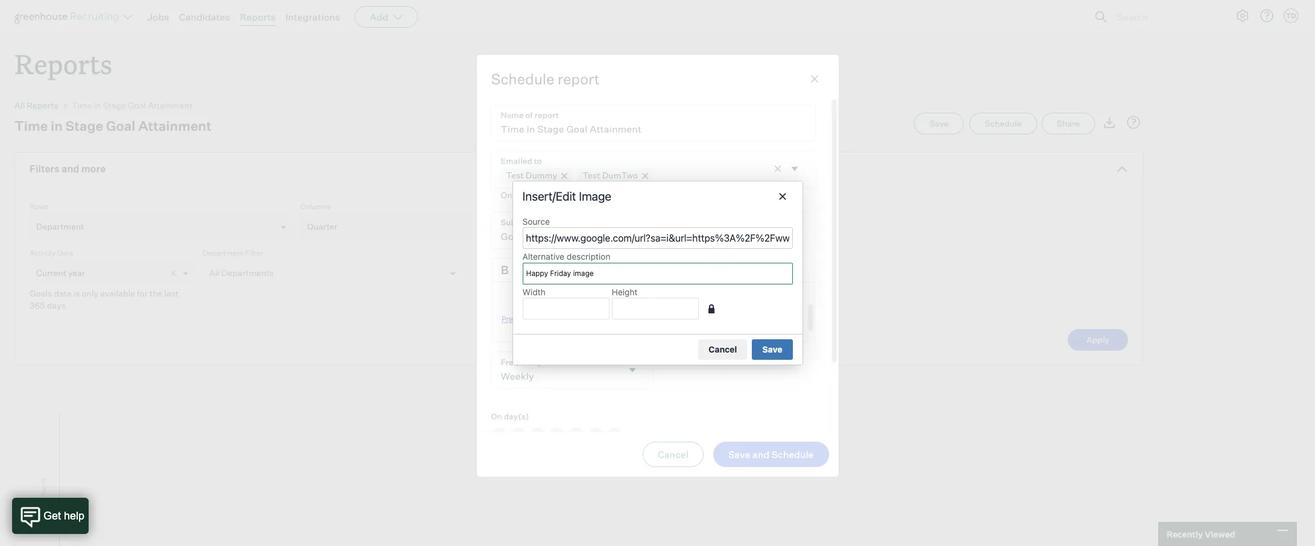 Task type: locate. For each thing, give the bounding box(es) containing it.
in
[[94, 100, 101, 110], [51, 118, 63, 134]]

all for all reports
[[14, 100, 25, 110]]

report
[[558, 70, 600, 88]]

1 vertical spatial attainment
[[138, 118, 212, 134]]

and
[[62, 163, 79, 175], [753, 449, 770, 461]]

×
[[170, 266, 177, 279]]

0 vertical spatial all
[[14, 100, 25, 110]]

1 horizontal spatial all
[[209, 268, 220, 278]]

reports link
[[240, 11, 276, 23]]

0 vertical spatial reports
[[240, 11, 276, 23]]

for
[[137, 288, 148, 299]]

on
[[491, 412, 502, 421]]

image
[[579, 189, 612, 203]]

cancel button
[[698, 339, 747, 360], [643, 442, 704, 468]]

toolbar
[[492, 258, 637, 282], [637, 258, 704, 282], [704, 258, 751, 282], [751, 258, 776, 282], [634, 281, 681, 304], [706, 281, 773, 304]]

save button
[[914, 113, 964, 135], [752, 339, 793, 360]]

1 vertical spatial reports
[[14, 46, 112, 81]]

days
[[47, 300, 66, 311]]

reports
[[240, 11, 276, 23], [14, 46, 112, 81], [27, 100, 58, 110]]

None text field
[[491, 212, 815, 248]]

goal
[[128, 100, 146, 110], [106, 118, 135, 134]]

attainment
[[148, 100, 192, 110], [138, 118, 212, 134]]

quarter
[[307, 221, 338, 232]]

2 vertical spatial reports
[[27, 100, 58, 110]]

schedule button
[[970, 113, 1037, 135]]

Source url field
[[523, 228, 793, 249]]

Search text field
[[1113, 8, 1211, 26]]

cancel button for insert/edit image
[[698, 339, 747, 360]]

0 vertical spatial schedule
[[491, 70, 555, 88]]

cancel
[[709, 344, 737, 354], [658, 449, 689, 461]]

share button
[[1042, 113, 1095, 135]]

source
[[523, 217, 550, 227]]

1 horizontal spatial save button
[[914, 113, 964, 135]]

0 horizontal spatial schedule
[[491, 70, 555, 88]]

Width text field
[[523, 298, 609, 319]]

department up all departments
[[203, 249, 244, 258]]

1 vertical spatial all
[[209, 268, 220, 278]]

1 vertical spatial and
[[753, 449, 770, 461]]

all
[[14, 100, 25, 110], [209, 268, 220, 278]]

1 vertical spatial goal
[[106, 118, 135, 134]]

group
[[492, 258, 814, 282], [634, 280, 773, 305]]

0 vertical spatial cancel button
[[698, 339, 747, 360]]

0 horizontal spatial department
[[36, 221, 84, 232]]

save inside insert/edit image dialog
[[763, 344, 782, 354]]

1 horizontal spatial save
[[763, 344, 782, 354]]

0 vertical spatial goal
[[128, 100, 146, 110]]

1 vertical spatial time
[[14, 118, 48, 134]]

apply button
[[1068, 329, 1128, 351]]

0 vertical spatial save
[[930, 118, 949, 129]]

1 vertical spatial department
[[203, 249, 244, 258]]

time right "all reports"
[[72, 100, 92, 110]]

department option
[[36, 221, 84, 232]]

1 vertical spatial save
[[763, 344, 782, 354]]

0 horizontal spatial all
[[14, 100, 25, 110]]

time in stage goal attainment
[[72, 100, 192, 110], [14, 118, 212, 134]]

activity date
[[30, 249, 73, 258]]

save and schedule
[[728, 449, 814, 461]]

save inside save and schedule button
[[728, 449, 750, 461]]

available
[[100, 288, 135, 299]]

0 vertical spatial cancel
[[709, 344, 737, 354]]

time
[[72, 100, 92, 110], [14, 118, 48, 134]]

alternative
[[523, 252, 564, 262]]

Alternative description text field
[[523, 263, 793, 284]]

filter
[[245, 249, 263, 258]]

1 vertical spatial in
[[51, 118, 63, 134]]

0 vertical spatial and
[[62, 163, 79, 175]]

cancel inside insert/edit image dialog
[[709, 344, 737, 354]]

and inside button
[[753, 449, 770, 461]]

integrations
[[285, 11, 340, 23]]

year
[[68, 268, 85, 278]]

all departments
[[209, 268, 274, 278]]

1 vertical spatial cancel button
[[643, 442, 704, 468]]

department
[[36, 221, 84, 232], [203, 249, 244, 258]]

1 horizontal spatial in
[[94, 100, 101, 110]]

1 horizontal spatial cancel
[[709, 344, 737, 354]]

filters
[[30, 163, 60, 175]]

columns
[[300, 202, 330, 211]]

time in stage goal attainment link
[[72, 100, 192, 110]]

insert/edit
[[523, 189, 576, 203]]

2 horizontal spatial save
[[930, 118, 949, 129]]

1 horizontal spatial and
[[753, 449, 770, 461]]

current year
[[36, 268, 85, 278]]

date
[[57, 249, 73, 258]]

1 vertical spatial schedule
[[985, 118, 1022, 129]]

viewed
[[1205, 529, 1235, 539]]

1 vertical spatial stage
[[65, 118, 103, 134]]

xychart image
[[30, 384, 1128, 546]]

save and schedule button
[[713, 442, 829, 468]]

0 vertical spatial department
[[36, 221, 84, 232]]

filters and more
[[30, 163, 106, 175]]

height
[[612, 287, 638, 297]]

0 horizontal spatial save
[[728, 449, 750, 461]]

None text field
[[491, 105, 815, 141]]

department up date
[[36, 221, 84, 232]]

save button inside insert/edit image dialog
[[752, 339, 793, 360]]

department filter
[[203, 249, 263, 258]]

0 vertical spatial time
[[72, 100, 92, 110]]

goals
[[30, 288, 52, 299]]

stage
[[103, 100, 126, 110], [65, 118, 103, 134]]

insert/edit image dialog
[[512, 181, 803, 365]]

greenhouse recruiting image
[[14, 10, 123, 24]]

0 vertical spatial time in stage goal attainment
[[72, 100, 192, 110]]

2 vertical spatial save
[[728, 449, 750, 461]]

0 horizontal spatial and
[[62, 163, 79, 175]]

0 horizontal spatial save button
[[752, 339, 793, 360]]

recently viewed
[[1167, 529, 1235, 539]]

save and schedule this report to revisit it! element
[[914, 113, 970, 135]]

schedule
[[491, 70, 555, 88], [985, 118, 1022, 129], [772, 449, 814, 461]]

2 vertical spatial schedule
[[772, 449, 814, 461]]

is
[[73, 288, 80, 299]]

departments
[[221, 268, 274, 278]]

1 vertical spatial save button
[[752, 339, 793, 360]]

0 horizontal spatial cancel
[[658, 449, 689, 461]]

time down "all reports"
[[14, 118, 48, 134]]

1 horizontal spatial department
[[203, 249, 244, 258]]

save
[[930, 118, 949, 129], [763, 344, 782, 354], [728, 449, 750, 461]]

cancel button inside insert/edit image dialog
[[698, 339, 747, 360]]

integrations link
[[285, 11, 340, 23]]

0 horizontal spatial time
[[14, 118, 48, 134]]

2 horizontal spatial schedule
[[985, 118, 1022, 129]]

jobs link
[[147, 11, 169, 23]]

td button
[[1282, 6, 1301, 25]]

candidates
[[179, 11, 230, 23]]



Task type: describe. For each thing, give the bounding box(es) containing it.
Height text field
[[612, 298, 699, 319]]

download image
[[1102, 115, 1117, 130]]

save for save button within the insert/edit image dialog
[[763, 344, 782, 354]]

quarter option
[[307, 221, 338, 232]]

on day(s)
[[491, 412, 529, 421]]

cancel button for schedule report
[[643, 442, 704, 468]]

0 vertical spatial attainment
[[148, 100, 192, 110]]

0 vertical spatial save button
[[914, 113, 964, 135]]

add
[[370, 11, 388, 23]]

365
[[30, 300, 45, 311]]

1 horizontal spatial schedule
[[772, 449, 814, 461]]

schedule report
[[491, 70, 600, 88]]

faq image
[[1127, 115, 1141, 130]]

data
[[54, 288, 71, 299]]

last
[[164, 288, 179, 299]]

day(s)
[[504, 412, 529, 421]]

0 vertical spatial stage
[[103, 100, 126, 110]]

schedule for schedule
[[985, 118, 1022, 129]]

current year option
[[36, 268, 85, 278]]

goals data is only available for the last 365 days
[[30, 288, 179, 311]]

current
[[36, 268, 66, 278]]

schedule for schedule report
[[491, 70, 555, 88]]

recently
[[1167, 529, 1203, 539]]

all reports
[[14, 100, 58, 110]]

more
[[81, 163, 106, 175]]

close modal icon image
[[807, 72, 822, 86]]

insert/edit image
[[523, 189, 612, 203]]

all for all departments
[[209, 268, 220, 278]]

1 horizontal spatial time
[[72, 100, 92, 110]]

1 vertical spatial time in stage goal attainment
[[14, 118, 212, 134]]

share
[[1057, 118, 1080, 129]]

add button
[[355, 6, 418, 28]]

the
[[150, 288, 162, 299]]

department for department
[[36, 221, 84, 232]]

td
[[1286, 11, 1296, 20]]

all reports link
[[14, 100, 58, 110]]

save inside save and schedule this report to revisit it! element
[[930, 118, 949, 129]]

0 horizontal spatial in
[[51, 118, 63, 134]]

td button
[[1284, 8, 1298, 23]]

alternative description
[[523, 252, 610, 262]]

configure image
[[1236, 8, 1250, 23]]

0 vertical spatial in
[[94, 100, 101, 110]]

width
[[523, 287, 546, 297]]

department for department filter
[[203, 249, 244, 258]]

description
[[567, 252, 610, 262]]

save for save and schedule
[[728, 449, 750, 461]]

1 vertical spatial cancel
[[658, 449, 689, 461]]

jobs
[[147, 11, 169, 23]]

and for save
[[753, 449, 770, 461]]

apply
[[1087, 335, 1110, 345]]

activity
[[30, 249, 56, 258]]

only
[[82, 288, 98, 299]]

rows
[[30, 202, 48, 211]]

and for filters
[[62, 163, 79, 175]]

candidates link
[[179, 11, 230, 23]]



Task type: vqa. For each thing, say whether or not it's contained in the screenshot.
experience inside the "a great candidate experience helps you hire the best talent - great onboarding ensures you retain them."
no



